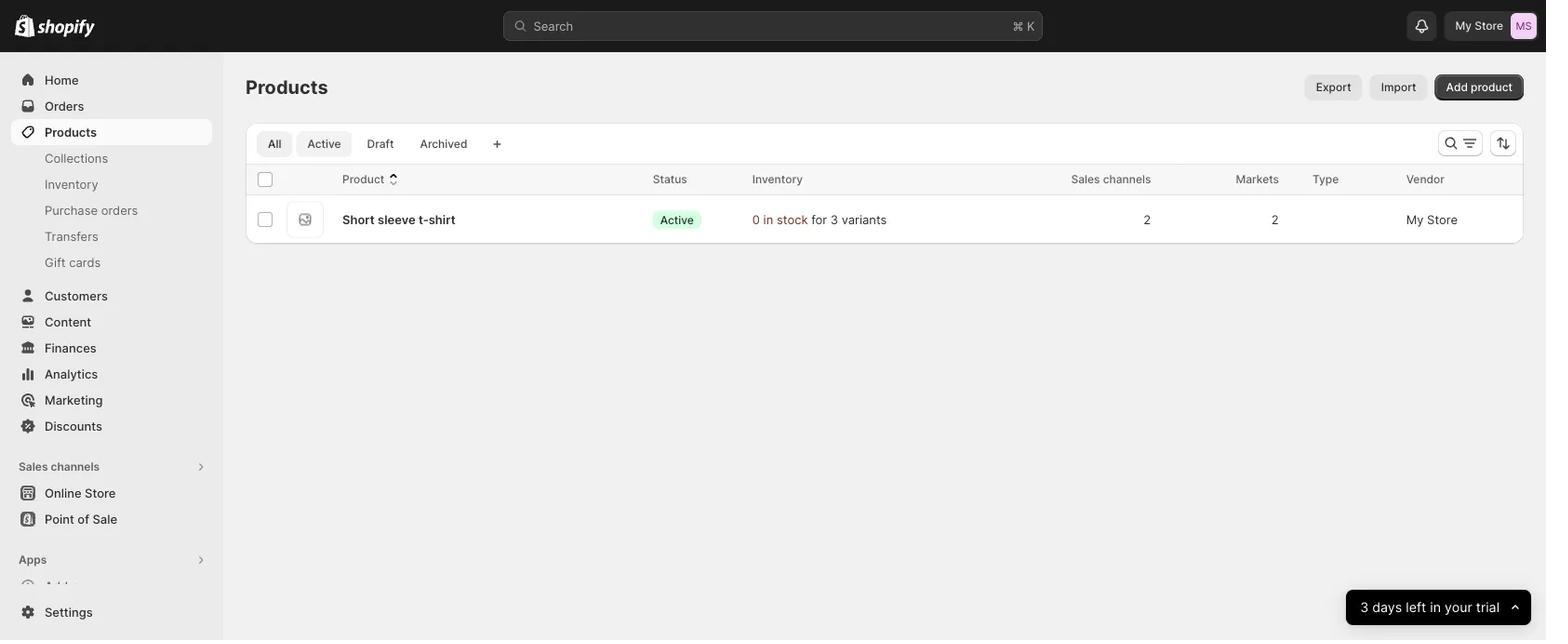 Task type: describe. For each thing, give the bounding box(es) containing it.
marketing
[[45, 393, 103, 407]]

left
[[1406, 600, 1427, 616]]

markets
[[1237, 173, 1280, 186]]

inventory for 'inventory' button
[[753, 173, 803, 186]]

purchase orders
[[45, 203, 138, 217]]

apps button
[[11, 547, 212, 573]]

all button
[[257, 131, 293, 157]]

archived link
[[409, 131, 479, 157]]

0 vertical spatial products
[[246, 76, 328, 99]]

orders link
[[11, 93, 212, 119]]

add product
[[1447, 81, 1513, 94]]

short sleeve t-shirt
[[343, 212, 456, 227]]

k
[[1028, 19, 1035, 33]]

0 vertical spatial my
[[1456, 19, 1473, 33]]

short sleeve t-shirt link
[[343, 210, 456, 229]]

analytics
[[45, 367, 98, 381]]

draft
[[367, 137, 394, 151]]

sale
[[93, 512, 117, 526]]

trial
[[1477, 600, 1500, 616]]

orders
[[101, 203, 138, 217]]

vendor button
[[1407, 170, 1464, 189]]

sleeve
[[378, 212, 416, 227]]

active inside tab list
[[308, 137, 341, 151]]

0 vertical spatial my store
[[1456, 19, 1504, 33]]

2 2 button from the left
[[1263, 201, 1302, 238]]

1 horizontal spatial shopify image
[[37, 19, 95, 38]]

gift cards link
[[11, 249, 212, 276]]

store inside button
[[85, 486, 116, 500]]

1 horizontal spatial sales channels
[[1072, 173, 1152, 186]]

add for add product
[[1447, 81, 1469, 94]]

all
[[268, 137, 281, 151]]

add for add apps
[[45, 579, 68, 593]]

0 in stock for 3 variants
[[753, 212, 887, 227]]

3 days left in your trial
[[1361, 600, 1500, 616]]

product
[[343, 173, 385, 186]]

inventory for inventory link
[[45, 177, 98, 191]]

gift
[[45, 255, 66, 269]]

your
[[1445, 600, 1473, 616]]

export button
[[1306, 74, 1363, 101]]

type
[[1313, 173, 1340, 186]]

3 inside dropdown button
[[1361, 600, 1369, 616]]

0 vertical spatial store
[[1475, 19, 1504, 33]]

inventory button
[[753, 170, 822, 189]]

purchase orders link
[[11, 197, 212, 223]]

search
[[534, 19, 574, 33]]

customers link
[[11, 283, 212, 309]]

1 vertical spatial my store
[[1407, 212, 1458, 227]]

collections link
[[11, 145, 212, 171]]

1 2 from the left
[[1144, 212, 1152, 227]]

add apps button
[[11, 573, 212, 599]]

type button
[[1313, 170, 1358, 189]]

1 horizontal spatial store
[[1428, 212, 1458, 227]]

variants
[[842, 212, 887, 227]]

transfers link
[[11, 223, 212, 249]]

1 2 button from the left
[[1135, 201, 1174, 238]]

vendor
[[1407, 173, 1445, 186]]

online store button
[[0, 480, 223, 506]]

my store image
[[1512, 13, 1538, 39]]

settings link
[[11, 599, 212, 625]]

marketing link
[[11, 387, 212, 413]]

0 vertical spatial sales
[[1072, 173, 1101, 186]]

home link
[[11, 67, 212, 93]]

⌘
[[1013, 19, 1024, 33]]

add apps
[[45, 579, 100, 593]]



Task type: vqa. For each thing, say whether or not it's contained in the screenshot.
apps button at bottom left
yes



Task type: locate. For each thing, give the bounding box(es) containing it.
1 vertical spatial products
[[45, 125, 97, 139]]

discounts
[[45, 419, 102, 433]]

3
[[831, 212, 839, 227], [1361, 600, 1369, 616]]

my down vendor
[[1407, 212, 1424, 227]]

2
[[1144, 212, 1152, 227], [1272, 212, 1280, 227]]

stock
[[777, 212, 808, 227]]

3 right for
[[831, 212, 839, 227]]

1 vertical spatial add
[[45, 579, 68, 593]]

in
[[764, 212, 774, 227], [1431, 600, 1442, 616]]

0
[[753, 212, 760, 227]]

0 vertical spatial sales channels
[[1072, 173, 1152, 186]]

0 vertical spatial active
[[308, 137, 341, 151]]

cards
[[69, 255, 101, 269]]

for
[[812, 212, 828, 227]]

online
[[45, 486, 82, 500]]

active link
[[296, 131, 352, 157]]

3 days left in your trial button
[[1347, 590, 1532, 625]]

point of sale link
[[11, 506, 212, 532]]

2 horizontal spatial store
[[1475, 19, 1504, 33]]

0 horizontal spatial active
[[308, 137, 341, 151]]

short
[[343, 212, 375, 227]]

active right all
[[308, 137, 341, 151]]

sales
[[1072, 173, 1101, 186], [19, 460, 48, 474]]

online store
[[45, 486, 116, 500]]

in inside dropdown button
[[1431, 600, 1442, 616]]

store
[[1475, 19, 1504, 33], [1428, 212, 1458, 227], [85, 486, 116, 500]]

0 horizontal spatial sales
[[19, 460, 48, 474]]

point of sale button
[[0, 506, 223, 532]]

product button
[[343, 170, 403, 189]]

channels
[[1104, 173, 1152, 186], [51, 460, 100, 474]]

1 horizontal spatial 3
[[1361, 600, 1369, 616]]

point of sale
[[45, 512, 117, 526]]

sales inside button
[[19, 460, 48, 474]]

days
[[1373, 600, 1403, 616]]

0 vertical spatial 3
[[831, 212, 839, 227]]

sales channels
[[1072, 173, 1152, 186], [19, 460, 100, 474]]

finances link
[[11, 335, 212, 361]]

online store link
[[11, 480, 212, 506]]

settings
[[45, 605, 93, 619]]

products
[[246, 76, 328, 99], [45, 125, 97, 139]]

1 horizontal spatial channels
[[1104, 173, 1152, 186]]

tab list containing all
[[253, 130, 483, 157]]

tab list
[[253, 130, 483, 157]]

1 vertical spatial my
[[1407, 212, 1424, 227]]

0 horizontal spatial 3
[[831, 212, 839, 227]]

orders
[[45, 99, 84, 113]]

my store down vendor button at the top of page
[[1407, 212, 1458, 227]]

channels inside button
[[51, 460, 100, 474]]

in right left
[[1431, 600, 1442, 616]]

inventory up stock
[[753, 173, 803, 186]]

0 vertical spatial add
[[1447, 81, 1469, 94]]

apps
[[71, 579, 100, 593]]

0 horizontal spatial 2 button
[[1135, 201, 1174, 238]]

customers
[[45, 289, 108, 303]]

content
[[45, 315, 91, 329]]

1 vertical spatial store
[[1428, 212, 1458, 227]]

2 2 from the left
[[1272, 212, 1280, 227]]

1 vertical spatial active
[[661, 213, 694, 226]]

1 vertical spatial 3
[[1361, 600, 1369, 616]]

active
[[308, 137, 341, 151], [661, 213, 694, 226]]

import
[[1382, 81, 1417, 94]]

0 horizontal spatial products
[[45, 125, 97, 139]]

inventory inside 'inventory' button
[[753, 173, 803, 186]]

0 horizontal spatial sales channels
[[19, 460, 100, 474]]

home
[[45, 73, 79, 87]]

1 horizontal spatial add
[[1447, 81, 1469, 94]]

my store left my store icon
[[1456, 19, 1504, 33]]

import button
[[1371, 74, 1428, 101]]

apps
[[19, 553, 47, 567]]

my
[[1456, 19, 1473, 33], [1407, 212, 1424, 227]]

point
[[45, 512, 74, 526]]

archived
[[420, 137, 468, 151]]

shopify image
[[15, 15, 35, 37], [37, 19, 95, 38]]

product
[[1472, 81, 1513, 94]]

1 vertical spatial in
[[1431, 600, 1442, 616]]

store down vendor button at the top of page
[[1428, 212, 1458, 227]]

sales channels inside sales channels button
[[19, 460, 100, 474]]

1 horizontal spatial 2 button
[[1263, 201, 1302, 238]]

add inside button
[[45, 579, 68, 593]]

0 horizontal spatial in
[[764, 212, 774, 227]]

3 left days in the right bottom of the page
[[1361, 600, 1369, 616]]

inventory
[[753, 173, 803, 186], [45, 177, 98, 191]]

products link
[[11, 119, 212, 145]]

1 horizontal spatial my
[[1456, 19, 1473, 33]]

0 horizontal spatial store
[[85, 486, 116, 500]]

0 vertical spatial channels
[[1104, 173, 1152, 186]]

1 horizontal spatial sales
[[1072, 173, 1101, 186]]

store left my store icon
[[1475, 19, 1504, 33]]

1 horizontal spatial products
[[246, 76, 328, 99]]

gift cards
[[45, 255, 101, 269]]

1 vertical spatial sales
[[19, 460, 48, 474]]

⌘ k
[[1013, 19, 1035, 33]]

products up collections
[[45, 125, 97, 139]]

0 horizontal spatial inventory
[[45, 177, 98, 191]]

0 horizontal spatial channels
[[51, 460, 100, 474]]

purchase
[[45, 203, 98, 217]]

status
[[653, 173, 688, 186]]

inventory link
[[11, 171, 212, 197]]

collections
[[45, 151, 108, 165]]

transfers
[[45, 229, 98, 243]]

0 horizontal spatial 2
[[1144, 212, 1152, 227]]

draft link
[[356, 131, 405, 157]]

1 horizontal spatial active
[[661, 213, 694, 226]]

add left "product"
[[1447, 81, 1469, 94]]

0 horizontal spatial shopify image
[[15, 15, 35, 37]]

2 button
[[1135, 201, 1174, 238], [1263, 201, 1302, 238]]

0 horizontal spatial add
[[45, 579, 68, 593]]

shirt
[[429, 212, 456, 227]]

of
[[78, 512, 89, 526]]

active down status
[[661, 213, 694, 226]]

t-
[[419, 212, 429, 227]]

add
[[1447, 81, 1469, 94], [45, 579, 68, 593]]

content link
[[11, 309, 212, 335]]

sales channels button
[[11, 454, 212, 480]]

store up the sale on the left
[[85, 486, 116, 500]]

1 vertical spatial sales channels
[[19, 460, 100, 474]]

inventory inside inventory link
[[45, 177, 98, 191]]

1 vertical spatial channels
[[51, 460, 100, 474]]

add up settings
[[45, 579, 68, 593]]

my store
[[1456, 19, 1504, 33], [1407, 212, 1458, 227]]

analytics link
[[11, 361, 212, 387]]

1 horizontal spatial 2
[[1272, 212, 1280, 227]]

1 horizontal spatial in
[[1431, 600, 1442, 616]]

1 horizontal spatial inventory
[[753, 173, 803, 186]]

my left my store icon
[[1456, 19, 1473, 33]]

0 vertical spatial in
[[764, 212, 774, 227]]

products up all
[[246, 76, 328, 99]]

discounts link
[[11, 413, 212, 439]]

export
[[1317, 81, 1352, 94]]

finances
[[45, 341, 97, 355]]

add product link
[[1436, 74, 1525, 101]]

0 horizontal spatial my
[[1407, 212, 1424, 227]]

2 vertical spatial store
[[85, 486, 116, 500]]

inventory up purchase at the left
[[45, 177, 98, 191]]

in right 0 on the top left of page
[[764, 212, 774, 227]]



